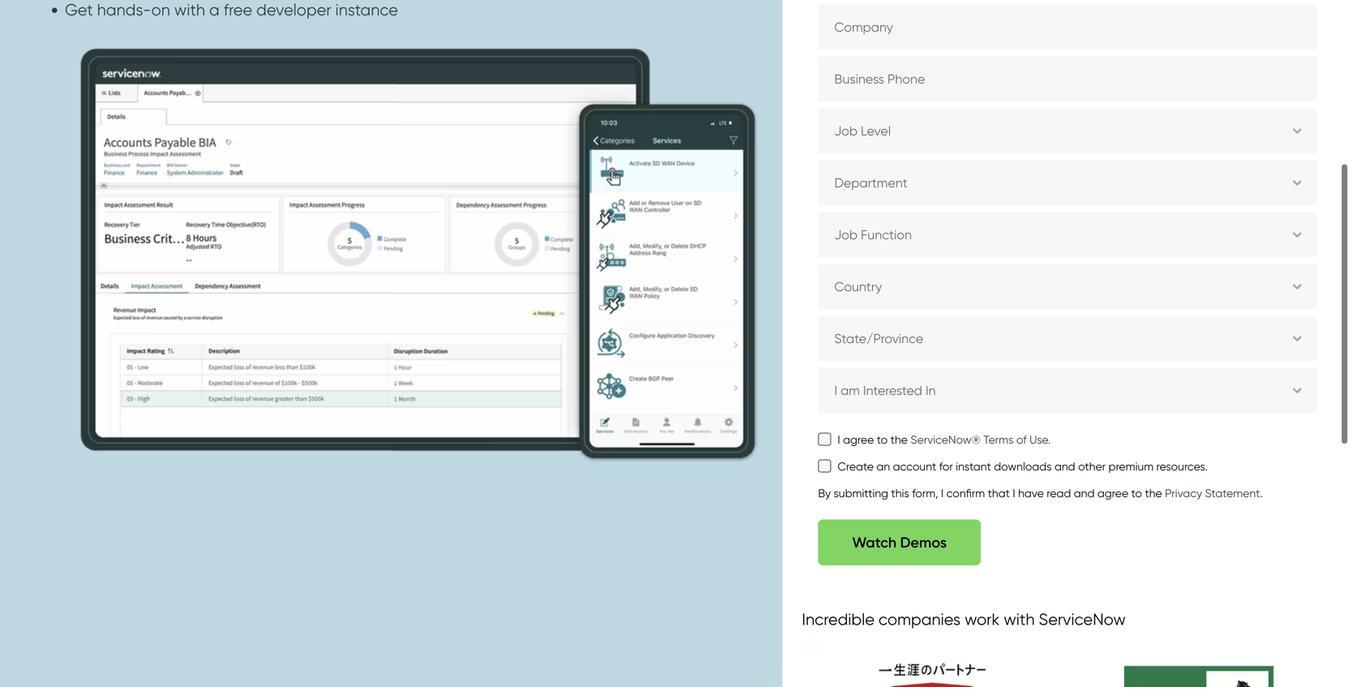 Task type: vqa. For each thing, say whether or not it's contained in the screenshot.
ventures within Finally, the fourth pillar of digital transformation involves exploring new business ventures and opportunities. This pillar encourages organizations to embrace innovation and think outside the standard revenue 'box.' Through experimentation and entrepreneurial thinking, businesses can locate new opportunities within emerging technologies, market trends, and customer needs. Organizations may choose to invest in startups, establish strategic partnerships, or create internal innovation labs to foster creativity and collaboration.
no



Task type: locate. For each thing, give the bounding box(es) containing it.
i up create
[[838, 433, 840, 447]]

2 horizontal spatial i
[[1013, 486, 1015, 500]]

the
[[891, 433, 908, 447], [1145, 486, 1162, 500]]

and right read
[[1074, 486, 1095, 500]]

to
[[877, 433, 888, 447], [1131, 486, 1142, 500]]

with
[[1004, 610, 1035, 629]]

servicenow®
[[911, 433, 981, 447]]

0 horizontal spatial to
[[877, 433, 888, 447]]

demos
[[900, 533, 947, 552]]

of
[[1016, 433, 1027, 447]]

0 horizontal spatial agree
[[843, 433, 874, 447]]

1 horizontal spatial to
[[1131, 486, 1142, 500]]

.
[[1260, 486, 1263, 500]]

and left the other at the right bottom of page
[[1055, 460, 1075, 473]]

1 horizontal spatial agree
[[1098, 486, 1128, 500]]

the up account
[[891, 433, 908, 447]]

i right 'form,'
[[941, 486, 944, 500]]

1 vertical spatial to
[[1131, 486, 1142, 500]]

incredible
[[802, 610, 875, 629]]

read
[[1047, 486, 1071, 500]]

i right that
[[1013, 486, 1015, 500]]

agree
[[843, 433, 874, 447], [1098, 486, 1128, 500]]

other
[[1078, 460, 1106, 473]]

agree up create
[[843, 433, 874, 447]]

1 horizontal spatial i
[[941, 486, 944, 500]]

downloads
[[994, 460, 1052, 473]]

1 vertical spatial the
[[1145, 486, 1162, 500]]

0 vertical spatial to
[[877, 433, 888, 447]]

0 vertical spatial agree
[[843, 433, 874, 447]]

watch demos
[[852, 533, 947, 552]]

agree down 'premium'
[[1098, 486, 1128, 500]]

use.
[[1030, 433, 1051, 447]]

privacy statement link
[[1165, 486, 1260, 500]]

submitting
[[834, 486, 888, 500]]

resources.
[[1156, 460, 1208, 473]]

and
[[1055, 460, 1075, 473], [1074, 486, 1095, 500]]

have
[[1018, 486, 1044, 500]]

by submitting this form, i confirm that i have read and agree to the privacy statement .
[[818, 486, 1263, 500]]

to up an
[[877, 433, 888, 447]]

0 horizontal spatial the
[[891, 433, 908, 447]]

1 vertical spatial and
[[1074, 486, 1095, 500]]

1 vertical spatial agree
[[1098, 486, 1128, 500]]

the left privacy
[[1145, 486, 1162, 500]]

to down 'premium'
[[1131, 486, 1142, 500]]

by
[[818, 486, 831, 500]]

1 horizontal spatial the
[[1145, 486, 1162, 500]]

i
[[838, 433, 840, 447], [941, 486, 944, 500], [1013, 486, 1015, 500]]

Business Phone text field
[[818, 56, 1317, 102]]



Task type: describe. For each thing, give the bounding box(es) containing it.
Company text field
[[818, 4, 1317, 50]]

account
[[893, 460, 936, 473]]

watch
[[852, 533, 897, 552]]

form,
[[912, 486, 938, 500]]

servicenow® terms of use. link
[[911, 433, 1051, 447]]

instant
[[956, 460, 991, 473]]

servicenow
[[1039, 610, 1126, 629]]

0 vertical spatial and
[[1055, 460, 1075, 473]]

incredible companies work with servicenow
[[802, 610, 1126, 629]]

this
[[891, 486, 909, 500]]

watch demos button
[[818, 520, 981, 565]]

confirm
[[947, 486, 985, 500]]

an
[[877, 460, 890, 473]]

terms
[[984, 433, 1014, 447]]

premium
[[1109, 460, 1154, 473]]

that
[[988, 486, 1010, 500]]

0 horizontal spatial i
[[838, 433, 840, 447]]

for
[[939, 460, 953, 473]]

privacy
[[1165, 486, 1202, 500]]

work
[[965, 610, 1000, 629]]

create an account for instant downloads and other premium resources.
[[838, 460, 1208, 473]]

companies
[[879, 610, 961, 629]]

statement
[[1205, 486, 1260, 500]]

create
[[838, 460, 874, 473]]

i agree to the servicenow® terms of use.
[[838, 433, 1051, 447]]

0 vertical spatial the
[[891, 433, 908, 447]]



